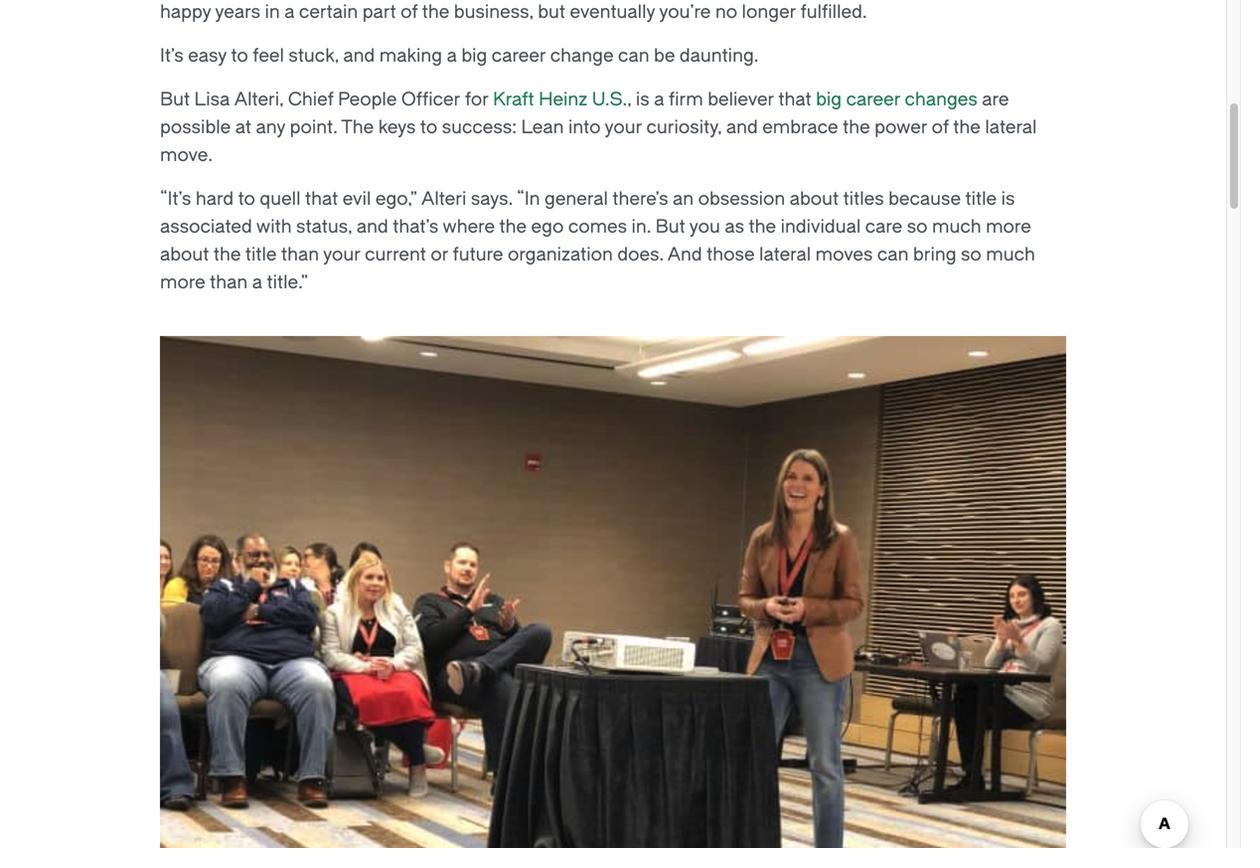 Task type: describe. For each thing, give the bounding box(es) containing it.
comes
[[569, 216, 627, 237]]

you
[[690, 216, 721, 237]]

titles
[[844, 188, 885, 209]]

"it's
[[160, 188, 191, 209]]

move.
[[160, 145, 213, 166]]

0 vertical spatial big
[[462, 45, 488, 66]]

possible
[[160, 117, 231, 138]]

the left power
[[843, 117, 871, 138]]

any
[[256, 117, 286, 138]]

can inside "it's hard to quell that evil ego," alteri says. "in general there's an obsession about titles because title is associated with status, and that's where the ego comes in. but you as the individual care so much more about the title than your current or future organization does. and those lateral moves can bring so much more than a title."
[[878, 244, 909, 265]]

chief
[[288, 89, 334, 110]]

future
[[453, 244, 504, 265]]

at
[[235, 117, 252, 138]]

associated
[[160, 216, 252, 237]]

to for stuck,
[[231, 45, 248, 66]]

ego
[[532, 216, 564, 237]]

or
[[431, 244, 449, 265]]

the down associated
[[214, 244, 241, 265]]

0 horizontal spatial than
[[210, 272, 248, 293]]

,
[[628, 89, 632, 110]]

and
[[668, 244, 703, 265]]

it's easy to feel stuck, and making a big career change can be daunting.
[[160, 45, 759, 66]]

point.
[[290, 117, 338, 138]]

stuck,
[[289, 45, 339, 66]]

feel
[[253, 45, 284, 66]]

believer
[[708, 89, 774, 110]]

kraft heinz u.s. link
[[493, 89, 628, 110]]

keys
[[379, 117, 416, 138]]

ego,"
[[376, 188, 418, 209]]

but lisa alteri, chief people officer for kraft heinz u.s. , is a firm believer that big career changes
[[160, 89, 978, 110]]

because
[[889, 188, 962, 209]]

the right of
[[954, 117, 981, 138]]

kraft
[[493, 89, 535, 110]]

general
[[545, 188, 608, 209]]

an
[[673, 188, 694, 209]]

making
[[380, 45, 443, 66]]

status,
[[296, 216, 352, 237]]

0 horizontal spatial much
[[933, 216, 982, 237]]

heinz
[[539, 89, 588, 110]]

"it's hard to quell that evil ego," alteri says. "in general there's an obsession about titles because title is associated with status, and that's where the ego comes in. but you as the individual care so much more about the title than your current or future organization does. and those lateral moves can bring so much more than a title."
[[160, 188, 1036, 293]]

title."
[[267, 272, 308, 293]]

your inside "it's hard to quell that evil ego," alteri says. "in general there's an obsession about titles because title is associated with status, and that's where the ego comes in. but you as the individual care so much more about the title than your current or future organization does. and those lateral moves can bring so much more than a title."
[[323, 244, 361, 265]]

0 horizontal spatial but
[[160, 89, 190, 110]]

bring
[[914, 244, 957, 265]]

evil
[[343, 188, 371, 209]]

be
[[654, 45, 676, 66]]

0 vertical spatial and
[[343, 45, 375, 66]]

the right as on the top of page
[[749, 216, 777, 237]]



Task type: vqa. For each thing, say whether or not it's contained in the screenshot.
top so
yes



Task type: locate. For each thing, give the bounding box(es) containing it.
1 vertical spatial that
[[305, 188, 338, 209]]

lateral down individual
[[760, 244, 812, 265]]

0 vertical spatial so
[[908, 216, 928, 237]]

1 horizontal spatial much
[[987, 244, 1036, 265]]

0 horizontal spatial can
[[618, 45, 650, 66]]

0 vertical spatial to
[[231, 45, 248, 66]]

and inside are possible at any point. the keys to success: lean into your curiosity, and embrace the power of the lateral move.
[[727, 117, 758, 138]]

title
[[966, 188, 997, 209], [245, 244, 277, 265]]

1 horizontal spatial career
[[847, 89, 901, 110]]

0 vertical spatial much
[[933, 216, 982, 237]]

so
[[908, 216, 928, 237], [961, 244, 982, 265]]

title right because
[[966, 188, 997, 209]]

0 vertical spatial about
[[790, 188, 839, 209]]

care
[[866, 216, 903, 237]]

1 vertical spatial than
[[210, 272, 248, 293]]

than up title."
[[281, 244, 319, 265]]

1 vertical spatial so
[[961, 244, 982, 265]]

as
[[725, 216, 745, 237]]

1 vertical spatial more
[[160, 272, 206, 293]]

1 horizontal spatial but
[[656, 216, 686, 237]]

success:
[[442, 117, 517, 138]]

1 horizontal spatial than
[[281, 244, 319, 265]]

organization
[[508, 244, 613, 265]]

0 horizontal spatial your
[[323, 244, 361, 265]]

easy
[[188, 45, 227, 66]]

0 vertical spatial but
[[160, 89, 190, 110]]

1 horizontal spatial so
[[961, 244, 982, 265]]

img 3568 image
[[160, 312, 1067, 848]]

says.
[[471, 188, 513, 209]]

moves
[[816, 244, 873, 265]]

than
[[281, 244, 319, 265], [210, 272, 248, 293]]

0 horizontal spatial so
[[908, 216, 928, 237]]

1 horizontal spatial a
[[447, 45, 457, 66]]

1 horizontal spatial that
[[779, 89, 812, 110]]

1 vertical spatial but
[[656, 216, 686, 237]]

much right bring
[[987, 244, 1036, 265]]

does.
[[618, 244, 664, 265]]

and down evil
[[357, 216, 389, 237]]

and
[[343, 45, 375, 66], [727, 117, 758, 138], [357, 216, 389, 237]]

0 horizontal spatial that
[[305, 188, 338, 209]]

0 vertical spatial career
[[492, 45, 546, 66]]

there's
[[613, 188, 669, 209]]

1 horizontal spatial can
[[878, 244, 909, 265]]

of
[[932, 117, 949, 138]]

but inside "it's hard to quell that evil ego," alteri says. "in general there's an obsession about titles because title is associated with status, and that's where the ego comes in. but you as the individual care so much more about the title than your current or future organization does. and those lateral moves can bring so much more than a title."
[[656, 216, 686, 237]]

hard
[[196, 188, 234, 209]]

firm
[[669, 89, 704, 110]]

0 horizontal spatial a
[[252, 272, 263, 293]]

more
[[986, 216, 1032, 237], [160, 272, 206, 293]]

your down ,
[[605, 117, 642, 138]]

2 vertical spatial and
[[357, 216, 389, 237]]

title down the with
[[245, 244, 277, 265]]

are possible at any point. the keys to success: lean into your curiosity, and embrace the power of the lateral move.
[[160, 89, 1038, 166]]

a
[[447, 45, 457, 66], [654, 89, 665, 110], [252, 272, 263, 293]]

lateral inside are possible at any point. the keys to success: lean into your curiosity, and embrace the power of the lateral move.
[[986, 117, 1038, 138]]

embrace
[[763, 117, 839, 138]]

0 horizontal spatial career
[[492, 45, 546, 66]]

to
[[231, 45, 248, 66], [421, 117, 438, 138], [238, 188, 255, 209]]

power
[[875, 117, 928, 138]]

and inside "it's hard to quell that evil ego," alteri says. "in general there's an obsession about titles because title is associated with status, and that's where the ego comes in. but you as the individual care so much more about the title than your current or future organization does. and those lateral moves can bring so much more than a title."
[[357, 216, 389, 237]]

the
[[341, 117, 374, 138]]

to for that
[[238, 188, 255, 209]]

are
[[983, 89, 1010, 110]]

but up possible
[[160, 89, 190, 110]]

big up embrace
[[816, 89, 842, 110]]

0 horizontal spatial big
[[462, 45, 488, 66]]

a inside "it's hard to quell that evil ego," alteri says. "in general there's an obsession about titles because title is associated with status, and that's where the ego comes in. but you as the individual care so much more about the title than your current or future organization does. and those lateral moves can bring so much more than a title."
[[252, 272, 263, 293]]

changes
[[905, 89, 978, 110]]

1 vertical spatial big
[[816, 89, 842, 110]]

1 vertical spatial your
[[323, 244, 361, 265]]

1 horizontal spatial about
[[790, 188, 839, 209]]

that's
[[393, 216, 439, 237]]

but
[[160, 89, 190, 110], [656, 216, 686, 237]]

0 vertical spatial title
[[966, 188, 997, 209]]

u.s.
[[592, 89, 628, 110]]

0 horizontal spatial more
[[160, 272, 206, 293]]

career
[[492, 45, 546, 66], [847, 89, 901, 110]]

0 vertical spatial more
[[986, 216, 1032, 237]]

to left feel
[[231, 45, 248, 66]]

can down care on the right of the page
[[878, 244, 909, 265]]

your inside are possible at any point. the keys to success: lean into your curiosity, and embrace the power of the lateral move.
[[605, 117, 642, 138]]

much
[[933, 216, 982, 237], [987, 244, 1036, 265]]

1 horizontal spatial lateral
[[986, 117, 1038, 138]]

officer for
[[402, 89, 489, 110]]

and up people
[[343, 45, 375, 66]]

0 vertical spatial your
[[605, 117, 642, 138]]

lean
[[521, 117, 564, 138]]

that
[[779, 89, 812, 110], [305, 188, 338, 209]]

0 horizontal spatial about
[[160, 244, 209, 265]]

0 horizontal spatial is
[[636, 89, 650, 110]]

is
[[636, 89, 650, 110], [1002, 188, 1016, 209]]

1 vertical spatial can
[[878, 244, 909, 265]]

about up individual
[[790, 188, 839, 209]]

to inside are possible at any point. the keys to success: lean into your curiosity, and embrace the power of the lateral move.
[[421, 117, 438, 138]]

career up power
[[847, 89, 901, 110]]

big career changes link
[[816, 89, 978, 110]]

your
[[605, 117, 642, 138], [323, 244, 361, 265]]

about
[[790, 188, 839, 209], [160, 244, 209, 265]]

but right in.
[[656, 216, 686, 237]]

1 vertical spatial about
[[160, 244, 209, 265]]

about down associated
[[160, 244, 209, 265]]

0 vertical spatial that
[[779, 89, 812, 110]]

curiosity,
[[647, 117, 722, 138]]

2 vertical spatial a
[[252, 272, 263, 293]]

a left firm
[[654, 89, 665, 110]]

much up bring
[[933, 216, 982, 237]]

into
[[569, 117, 601, 138]]

0 vertical spatial lateral
[[986, 117, 1038, 138]]

lateral inside "it's hard to quell that evil ego," alteri says. "in general there's an obsession about titles because title is associated with status, and that's where the ego comes in. but you as the individual care so much more about the title than your current or future organization does. and those lateral moves can bring so much more than a title."
[[760, 244, 812, 265]]

daunting.
[[680, 45, 759, 66]]

lateral
[[986, 117, 1038, 138], [760, 244, 812, 265]]

1 vertical spatial a
[[654, 89, 665, 110]]

1 vertical spatial lateral
[[760, 244, 812, 265]]

is right because
[[1002, 188, 1016, 209]]

1 horizontal spatial title
[[966, 188, 997, 209]]

1 vertical spatial is
[[1002, 188, 1016, 209]]

is right ,
[[636, 89, 650, 110]]

can
[[618, 45, 650, 66], [878, 244, 909, 265]]

it's
[[160, 45, 184, 66]]

a left title."
[[252, 272, 263, 293]]

so down because
[[908, 216, 928, 237]]

in.
[[632, 216, 651, 237]]

1 horizontal spatial big
[[816, 89, 842, 110]]

your down status,
[[323, 244, 361, 265]]

and down believer on the right of page
[[727, 117, 758, 138]]

big up officer for
[[462, 45, 488, 66]]

current
[[365, 244, 426, 265]]

where
[[443, 216, 495, 237]]

2 horizontal spatial a
[[654, 89, 665, 110]]

the
[[843, 117, 871, 138], [954, 117, 981, 138], [500, 216, 527, 237], [749, 216, 777, 237], [214, 244, 241, 265]]

0 horizontal spatial lateral
[[760, 244, 812, 265]]

change
[[551, 45, 614, 66]]

0 horizontal spatial title
[[245, 244, 277, 265]]

that up embrace
[[779, 89, 812, 110]]

career up kraft
[[492, 45, 546, 66]]

1 vertical spatial to
[[421, 117, 438, 138]]

quell
[[260, 188, 301, 209]]

that inside "it's hard to quell that evil ego," alteri says. "in general there's an obsession about titles because title is associated with status, and that's where the ego comes in. but you as the individual care so much more about the title than your current or future organization does. and those lateral moves can bring so much more than a title."
[[305, 188, 338, 209]]

0 vertical spatial can
[[618, 45, 650, 66]]

"in
[[517, 188, 540, 209]]

2 vertical spatial to
[[238, 188, 255, 209]]

to right keys
[[421, 117, 438, 138]]

that up status,
[[305, 188, 338, 209]]

alteri
[[422, 188, 467, 209]]

0 vertical spatial a
[[447, 45, 457, 66]]

1 vertical spatial title
[[245, 244, 277, 265]]

0 vertical spatial is
[[636, 89, 650, 110]]

can left be
[[618, 45, 650, 66]]

lateral down are
[[986, 117, 1038, 138]]

1 horizontal spatial is
[[1002, 188, 1016, 209]]

1 vertical spatial career
[[847, 89, 901, 110]]

obsession
[[699, 188, 786, 209]]

1 horizontal spatial more
[[986, 216, 1032, 237]]

1 horizontal spatial your
[[605, 117, 642, 138]]

a right making
[[447, 45, 457, 66]]

0 vertical spatial than
[[281, 244, 319, 265]]

so right bring
[[961, 244, 982, 265]]

big
[[462, 45, 488, 66], [816, 89, 842, 110]]

those
[[707, 244, 755, 265]]

the down the "in at the top left of page
[[500, 216, 527, 237]]

is inside "it's hard to quell that evil ego," alteri says. "in general there's an obsession about titles because title is associated with status, and that's where the ego comes in. but you as the individual care so much more about the title than your current or future organization does. and those lateral moves can bring so much more than a title."
[[1002, 188, 1016, 209]]

1 vertical spatial and
[[727, 117, 758, 138]]

lisa alteri,
[[194, 89, 284, 110]]

than left title."
[[210, 272, 248, 293]]

to right hard
[[238, 188, 255, 209]]

people
[[338, 89, 397, 110]]

1 vertical spatial much
[[987, 244, 1036, 265]]

with
[[256, 216, 292, 237]]

individual
[[781, 216, 861, 237]]

to inside "it's hard to quell that evil ego," alteri says. "in general there's an obsession about titles because title is associated with status, and that's where the ego comes in. but you as the individual care so much more about the title than your current or future organization does. and those lateral moves can bring so much more than a title."
[[238, 188, 255, 209]]



